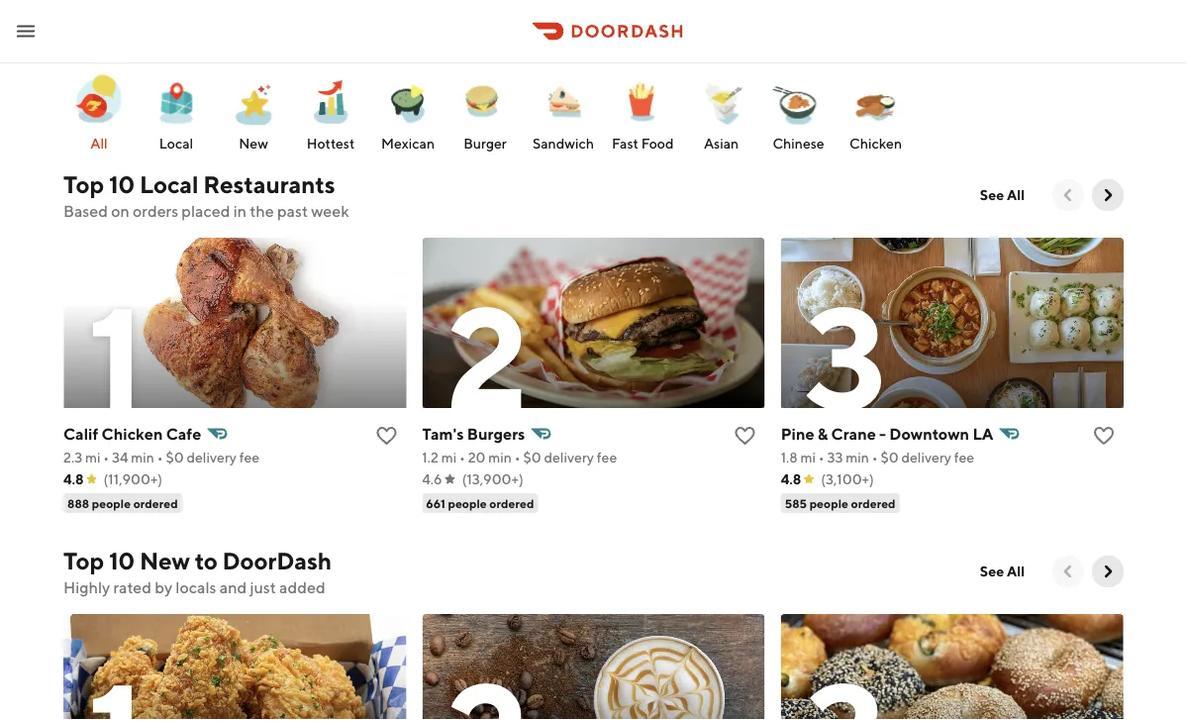Task type: locate. For each thing, give the bounding box(es) containing it.
0 horizontal spatial $​0
[[166, 449, 184, 466]]

1 horizontal spatial new
[[239, 135, 268, 152]]

min for 3
[[846, 449, 870, 466]]

open menu image
[[14, 19, 38, 43]]

to
[[195, 546, 218, 575]]

delivery for 3
[[902, 449, 952, 466]]

click to add this store to your saved list image for 1
[[375, 424, 399, 448]]

2 horizontal spatial $​0
[[881, 449, 899, 466]]

people for 1
[[92, 496, 131, 510]]

0 horizontal spatial mi
[[85, 449, 101, 466]]

people down (3,100+)
[[810, 496, 849, 510]]

hottest
[[307, 135, 355, 152]]

all left previous button of carousel icon
[[1008, 563, 1025, 580]]

top for top 10 new to doordash
[[63, 546, 104, 575]]

all
[[90, 135, 108, 152], [1008, 187, 1025, 203], [1008, 563, 1025, 580]]

1 fee from the left
[[239, 449, 260, 466]]

3 • from the left
[[460, 449, 466, 466]]

0 vertical spatial chicken
[[850, 135, 903, 152]]

fast food
[[612, 135, 674, 152]]

2 fee from the left
[[597, 449, 617, 466]]

• left 33
[[819, 449, 825, 466]]

and
[[220, 578, 247, 597]]

tam's
[[422, 425, 464, 443]]

1 vertical spatial chicken
[[102, 425, 163, 443]]

placed
[[182, 202, 230, 220]]

• down the burgers
[[515, 449, 521, 466]]

10
[[109, 170, 135, 198], [109, 546, 135, 575]]

1 4.8 from the left
[[63, 471, 84, 487]]

2 horizontal spatial ordered
[[852, 496, 896, 510]]

delivery for 2
[[544, 449, 594, 466]]

$​0
[[166, 449, 184, 466], [524, 449, 542, 466], [881, 449, 899, 466]]

1 see all button from the top
[[969, 179, 1037, 211]]

top
[[63, 170, 104, 198], [63, 546, 104, 575]]

top inside top 10 local restaurants based on orders placed in the past week
[[63, 170, 104, 198]]

$​0 down pine & crane - downtown la
[[881, 449, 899, 466]]

1 min from the left
[[131, 449, 154, 466]]

local inside top 10 local restaurants based on orders placed in the past week
[[140, 170, 199, 198]]

see
[[981, 187, 1005, 203], [981, 563, 1005, 580]]

34
[[112, 449, 128, 466]]

1 10 from the top
[[109, 170, 135, 198]]

0 vertical spatial top
[[63, 170, 104, 198]]

1 see all from the top
[[981, 187, 1025, 203]]

3 min from the left
[[846, 449, 870, 466]]

all up based
[[90, 135, 108, 152]]

0 horizontal spatial chicken
[[102, 425, 163, 443]]

past
[[277, 202, 308, 220]]

1 $​0 from the left
[[166, 449, 184, 466]]

top up based
[[63, 170, 104, 198]]

mi right 1.2
[[442, 449, 457, 466]]

1 mi from the left
[[85, 449, 101, 466]]

on
[[111, 202, 130, 220]]

2 horizontal spatial delivery
[[902, 449, 952, 466]]

tam's burgers
[[422, 425, 525, 443]]

next button of carousel image
[[1099, 185, 1119, 205], [1099, 562, 1119, 582]]

delivery right 20
[[544, 449, 594, 466]]

2 mi from the left
[[442, 449, 457, 466]]

4.8 for 3
[[781, 471, 802, 487]]

people right 661
[[448, 496, 487, 510]]

1 people from the left
[[92, 496, 131, 510]]

mexican
[[381, 135, 435, 152]]

chicken up 34
[[102, 425, 163, 443]]

4.8 down 1.8
[[781, 471, 802, 487]]

0 vertical spatial see all
[[981, 187, 1025, 203]]

top for top 10 local restaurants
[[63, 170, 104, 198]]

1 vertical spatial new
[[140, 546, 190, 575]]

1 horizontal spatial click to add this store to your saved list image
[[1093, 424, 1117, 448]]

1 vertical spatial local
[[140, 170, 199, 198]]

2 people from the left
[[448, 496, 487, 510]]

ordered
[[133, 496, 178, 510], [490, 496, 534, 510], [852, 496, 896, 510]]

0 horizontal spatial new
[[140, 546, 190, 575]]

see all button left previous button of carousel icon
[[969, 556, 1037, 587]]

0 horizontal spatial fee
[[239, 449, 260, 466]]

2 see all from the top
[[981, 563, 1025, 580]]

people for 3
[[810, 496, 849, 510]]

3 delivery from the left
[[902, 449, 952, 466]]

1.2
[[422, 449, 439, 466]]

top up highly
[[63, 546, 104, 575]]

min
[[131, 449, 154, 466], [489, 449, 512, 466], [846, 449, 870, 466]]

1 click to add this store to your saved list image from the left
[[375, 424, 399, 448]]

1 horizontal spatial min
[[489, 449, 512, 466]]

people for 2
[[448, 496, 487, 510]]

1.8 mi • 33 min • $​0 delivery fee
[[781, 449, 975, 466]]

fee for 3
[[955, 449, 975, 466]]

click to add this store to your saved list image
[[375, 424, 399, 448], [1093, 424, 1117, 448]]

1 vertical spatial next button of carousel image
[[1099, 562, 1119, 582]]

585 people ordered
[[785, 496, 896, 510]]

delivery down downtown
[[902, 449, 952, 466]]

highly
[[63, 578, 110, 597]]

new inside top 10 new to doordash highly rated by locals and just added
[[140, 546, 190, 575]]

0 horizontal spatial ordered
[[133, 496, 178, 510]]

2 see all button from the top
[[969, 556, 1037, 587]]

2 vertical spatial all
[[1008, 563, 1025, 580]]

0 horizontal spatial click to add this store to your saved list image
[[375, 424, 399, 448]]

mi right 2.3
[[85, 449, 101, 466]]

1 delivery from the left
[[187, 449, 237, 466]]

2 ordered from the left
[[490, 496, 534, 510]]

10 inside top 10 local restaurants based on orders placed in the past week
[[109, 170, 135, 198]]

0 vertical spatial see all button
[[969, 179, 1037, 211]]

mi for 1
[[85, 449, 101, 466]]

asian
[[704, 135, 739, 152]]

1 vertical spatial see all button
[[969, 556, 1037, 587]]

1 horizontal spatial $​0
[[524, 449, 542, 466]]

1 horizontal spatial fee
[[597, 449, 617, 466]]

click to add this store to your saved list image for 3
[[1093, 424, 1117, 448]]

1 vertical spatial all
[[1008, 187, 1025, 203]]

2 horizontal spatial mi
[[801, 449, 816, 466]]

ordered down (3,100+)
[[852, 496, 896, 510]]

see all left previous button of carousel image
[[981, 187, 1025, 203]]

1
[[88, 272, 142, 440]]

2 horizontal spatial people
[[810, 496, 849, 510]]

4.8 for 1
[[63, 471, 84, 487]]

see all button for top 10 new to doordash
[[969, 556, 1037, 587]]

see all
[[981, 187, 1025, 203], [981, 563, 1025, 580]]

0 vertical spatial see
[[981, 187, 1005, 203]]

see left previous button of carousel icon
[[981, 563, 1005, 580]]

• left 34
[[103, 449, 109, 466]]

1 horizontal spatial delivery
[[544, 449, 594, 466]]

4.8 down 2.3
[[63, 471, 84, 487]]

pine & crane - downtown la
[[781, 425, 994, 443]]

1 horizontal spatial 4.8
[[781, 471, 802, 487]]

2 min from the left
[[489, 449, 512, 466]]

1 vertical spatial 10
[[109, 546, 135, 575]]

all for top 10 new to doordash
[[1008, 563, 1025, 580]]

ordered down (13,900+)
[[490, 496, 534, 510]]

2 horizontal spatial fee
[[955, 449, 975, 466]]

delivery
[[187, 449, 237, 466], [544, 449, 594, 466], [902, 449, 952, 466]]

1 ordered from the left
[[133, 496, 178, 510]]

10 for new
[[109, 546, 135, 575]]

people down (11,900+)
[[92, 496, 131, 510]]

downtown
[[890, 425, 970, 443]]

2
[[446, 272, 526, 440]]

see all button left previous button of carousel image
[[969, 179, 1037, 211]]

1 top from the top
[[63, 170, 104, 198]]

10 up on
[[109, 170, 135, 198]]

just
[[250, 578, 276, 597]]

•
[[103, 449, 109, 466], [157, 449, 163, 466], [460, 449, 466, 466], [515, 449, 521, 466], [819, 449, 825, 466], [873, 449, 878, 466]]

6 • from the left
[[873, 449, 878, 466]]

4.6
[[422, 471, 442, 487]]

1.2 mi • 20 min • $​0 delivery fee
[[422, 449, 617, 466]]

2 10 from the top
[[109, 546, 135, 575]]

fee
[[239, 449, 260, 466], [597, 449, 617, 466], [955, 449, 975, 466]]

min right 33
[[846, 449, 870, 466]]

4.8
[[63, 471, 84, 487], [781, 471, 802, 487]]

0 vertical spatial next button of carousel image
[[1099, 185, 1119, 205]]

2 horizontal spatial min
[[846, 449, 870, 466]]

1 vertical spatial top
[[63, 546, 104, 575]]

• up (11,900+)
[[157, 449, 163, 466]]

min up (13,900+)
[[489, 449, 512, 466]]

2 click to add this store to your saved list image from the left
[[1093, 424, 1117, 448]]

see for top 10 local restaurants
[[981, 187, 1005, 203]]

2 $​0 from the left
[[524, 449, 542, 466]]

1 horizontal spatial chicken
[[850, 135, 903, 152]]

local up top 10 local restaurants based on orders placed in the past week
[[159, 135, 193, 152]]

$​0 for 1
[[166, 449, 184, 466]]

local
[[159, 135, 193, 152], [140, 170, 199, 198]]

ordered down (11,900+)
[[133, 496, 178, 510]]

2 next button of carousel image from the top
[[1099, 562, 1119, 582]]

all left previous button of carousel image
[[1008, 187, 1025, 203]]

10 up rated on the left bottom of page
[[109, 546, 135, 575]]

3 mi from the left
[[801, 449, 816, 466]]

33
[[828, 449, 844, 466]]

min right 34
[[131, 449, 154, 466]]

delivery down cafe
[[187, 449, 237, 466]]

new
[[239, 135, 268, 152], [140, 546, 190, 575]]

mi right 1.8
[[801, 449, 816, 466]]

0 vertical spatial all
[[90, 135, 108, 152]]

1 horizontal spatial ordered
[[490, 496, 534, 510]]

$​0 down cafe
[[166, 449, 184, 466]]

people
[[92, 496, 131, 510], [448, 496, 487, 510], [810, 496, 849, 510]]

0 horizontal spatial 4.8
[[63, 471, 84, 487]]

chicken
[[850, 135, 903, 152], [102, 425, 163, 443]]

$​0 down the burgers
[[524, 449, 542, 466]]

in
[[234, 202, 247, 220]]

chicken right chinese
[[850, 135, 903, 152]]

1 vertical spatial see all
[[981, 563, 1025, 580]]

1 vertical spatial see
[[981, 563, 1005, 580]]

1 horizontal spatial mi
[[442, 449, 457, 466]]

local up orders
[[140, 170, 199, 198]]

cafe
[[166, 425, 201, 443]]

• down pine & crane - downtown la
[[873, 449, 878, 466]]

• left 20
[[460, 449, 466, 466]]

mi
[[85, 449, 101, 466], [442, 449, 457, 466], [801, 449, 816, 466]]

1 horizontal spatial people
[[448, 496, 487, 510]]

2 top from the top
[[63, 546, 104, 575]]

1 see from the top
[[981, 187, 1005, 203]]

2 see from the top
[[981, 563, 1005, 580]]

new up by
[[140, 546, 190, 575]]

1 next button of carousel image from the top
[[1099, 185, 1119, 205]]

2 4.8 from the left
[[781, 471, 802, 487]]

10 inside top 10 new to doordash highly rated by locals and just added
[[109, 546, 135, 575]]

see for top 10 new to doordash
[[981, 563, 1005, 580]]

see all left previous button of carousel icon
[[981, 563, 1025, 580]]

3 people from the left
[[810, 496, 849, 510]]

all for top 10 local restaurants
[[1008, 187, 1025, 203]]

top inside top 10 new to doordash highly rated by locals and just added
[[63, 546, 104, 575]]

see all for top 10 new to doordash
[[981, 563, 1025, 580]]

see left previous button of carousel image
[[981, 187, 1005, 203]]

0 vertical spatial 10
[[109, 170, 135, 198]]

see all button
[[969, 179, 1037, 211], [969, 556, 1037, 587]]

3 ordered from the left
[[852, 496, 896, 510]]

new up restaurants
[[239, 135, 268, 152]]

crane
[[832, 425, 877, 443]]

661 people ordered
[[426, 496, 534, 510]]

0 horizontal spatial delivery
[[187, 449, 237, 466]]

next button of carousel image right previous button of carousel icon
[[1099, 562, 1119, 582]]

0 horizontal spatial people
[[92, 496, 131, 510]]

3 $​0 from the left
[[881, 449, 899, 466]]

by
[[155, 578, 172, 597]]

0 horizontal spatial min
[[131, 449, 154, 466]]

(3,100+)
[[822, 471, 875, 487]]

3 fee from the left
[[955, 449, 975, 466]]

top 10 local restaurants based on orders placed in the past week
[[63, 170, 349, 220]]

food
[[642, 135, 674, 152]]

$​0 for 3
[[881, 449, 899, 466]]

delivery for 1
[[187, 449, 237, 466]]

doordash
[[222, 546, 332, 575]]

2.3
[[63, 449, 82, 466]]

pine
[[781, 425, 815, 443]]

next button of carousel image right previous button of carousel image
[[1099, 185, 1119, 205]]

2 delivery from the left
[[544, 449, 594, 466]]



Task type: vqa. For each thing, say whether or not it's contained in the screenshot.
leftmost fee
yes



Task type: describe. For each thing, give the bounding box(es) containing it.
fee for 2
[[597, 449, 617, 466]]

calif chicken cafe
[[63, 425, 201, 443]]

(13,900+)
[[462, 471, 524, 487]]

1 • from the left
[[103, 449, 109, 466]]

next button of carousel image for top 10 new to doordash
[[1099, 562, 1119, 582]]

chinese
[[773, 135, 825, 152]]

week
[[311, 202, 349, 220]]

next button of carousel image for top 10 local restaurants
[[1099, 185, 1119, 205]]

888
[[67, 496, 89, 510]]

sandwich
[[533, 135, 594, 152]]

restaurants
[[203, 170, 335, 198]]

locals
[[176, 578, 217, 597]]

20
[[468, 449, 486, 466]]

$​0 for 2
[[524, 449, 542, 466]]

ordered for 1
[[133, 496, 178, 510]]

click to add this store to your saved list image
[[734, 424, 758, 448]]

1.8
[[781, 449, 798, 466]]

orders
[[133, 202, 178, 220]]

mi for 3
[[801, 449, 816, 466]]

see all button for top 10 local restaurants
[[969, 179, 1037, 211]]

661
[[426, 496, 446, 510]]

min for 2
[[489, 449, 512, 466]]

888 people ordered
[[67, 496, 178, 510]]

2 • from the left
[[157, 449, 163, 466]]

the
[[250, 202, 274, 220]]

&
[[818, 425, 829, 443]]

4 • from the left
[[515, 449, 521, 466]]

0 vertical spatial local
[[159, 135, 193, 152]]

-
[[880, 425, 887, 443]]

la
[[973, 425, 994, 443]]

2.3 mi • 34 min • $​0 delivery fee
[[63, 449, 260, 466]]

5 • from the left
[[819, 449, 825, 466]]

previous button of carousel image
[[1059, 185, 1079, 205]]

(11,900+)
[[104, 471, 163, 487]]

previous button of carousel image
[[1059, 562, 1079, 582]]

fee for 1
[[239, 449, 260, 466]]

3
[[805, 272, 885, 440]]

see all for top 10 local restaurants
[[981, 187, 1025, 203]]

10 for local
[[109, 170, 135, 198]]

burger
[[464, 135, 507, 152]]

mi for 2
[[442, 449, 457, 466]]

burgers
[[467, 425, 525, 443]]

top 10 new to doordash highly rated by locals and just added
[[63, 546, 332, 597]]

added
[[279, 578, 326, 597]]

585
[[785, 496, 808, 510]]

calif
[[63, 425, 98, 443]]

min for 1
[[131, 449, 154, 466]]

ordered for 3
[[852, 496, 896, 510]]

fast
[[612, 135, 639, 152]]

ordered for 2
[[490, 496, 534, 510]]

rated
[[113, 578, 152, 597]]

based
[[63, 202, 108, 220]]

0 vertical spatial new
[[239, 135, 268, 152]]



